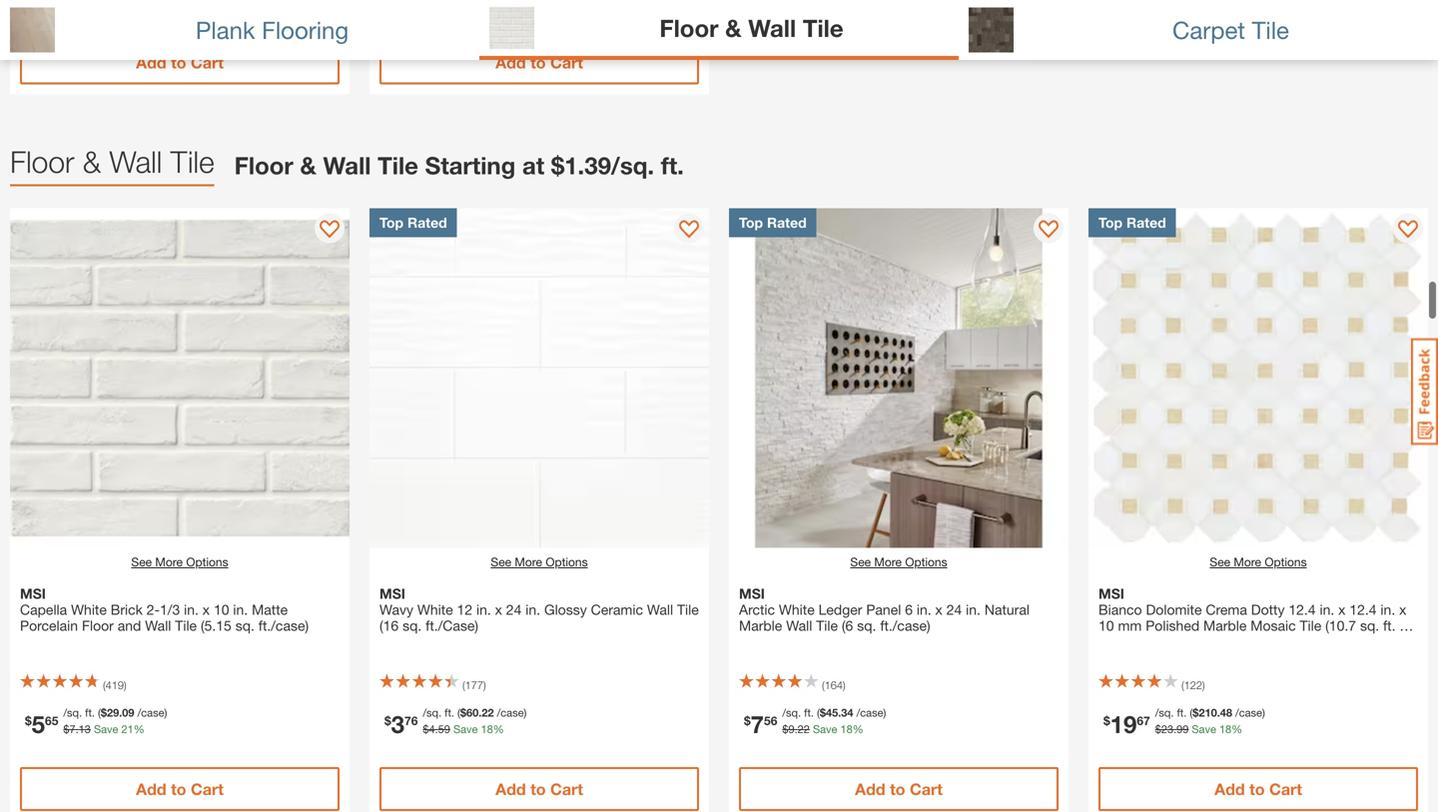 Task type: locate. For each thing, give the bounding box(es) containing it.
save inside the $ 7 56 /sq. ft. ( $ 45 . 34 /case ) $ 9 . 22 save 18 %
[[813, 723, 837, 736]]

( left 29
[[98, 706, 101, 719]]

4 see more options from the left
[[1210, 555, 1307, 569]]

2 ft./case) from the left
[[880, 617, 931, 634]]

1 horizontal spatial 7
[[751, 710, 764, 738]]

sq. right '(16'
[[403, 617, 422, 634]]

5 x from the left
[[1400, 601, 1407, 618]]

.
[[119, 706, 122, 719], [479, 706, 482, 719], [838, 706, 841, 719], [1217, 706, 1220, 719], [76, 723, 79, 736], [435, 723, 438, 736], [795, 723, 798, 736], [1174, 723, 1177, 736]]

save down 45
[[813, 723, 837, 736]]

1 horizontal spatial &
[[300, 151, 317, 179]]

/sq. up 9
[[782, 706, 801, 719]]

see more options
[[131, 555, 228, 569], [491, 555, 588, 569], [850, 555, 947, 569], [1210, 555, 1307, 569]]

) right the 34
[[883, 706, 886, 719]]

brick
[[111, 601, 143, 618]]

1 horizontal spatial 18
[[841, 723, 853, 736]]

3 white from the left
[[779, 601, 815, 618]]

/case inside $ 5 65 /sq. ft. ( $ 29 . 09 /case ) $ 7 . 13 save 21 %
[[137, 706, 164, 719]]

ft. inside "$ 19 67 /sq. ft. ( $ 210 . 48 /case ) $ 23 . 99 save 18 %"
[[1177, 706, 1187, 719]]

3 see more options link from the left
[[850, 553, 947, 571]]

msi left ledger
[[739, 585, 765, 602]]

2 horizontal spatial 18
[[1220, 723, 1232, 736]]

wall inside button
[[748, 13, 796, 42]]

2 12.4 from the left
[[1350, 601, 1377, 618]]

3 top from the left
[[1099, 214, 1123, 231]]

2 18 from the left
[[841, 723, 853, 736]]

( inside the $ 7 56 /sq. ft. ( $ 45 . 34 /case ) $ 9 . 22 save 18 %
[[817, 706, 820, 719]]

12.4 left /
[[1350, 601, 1377, 618]]

x right (10.7
[[1400, 601, 1407, 618]]

see more options link up '1/3'
[[131, 553, 228, 571]]

$1.39/sq.
[[551, 151, 654, 179]]

56
[[764, 714, 778, 728]]

12.4
[[1289, 601, 1316, 618], [1350, 601, 1377, 618]]

2 in. from the left
[[233, 601, 248, 618]]

(
[[103, 679, 106, 692], [462, 679, 465, 692], [822, 679, 825, 692], [1182, 679, 1184, 692], [98, 706, 101, 719], [458, 706, 460, 719], [817, 706, 820, 719], [1190, 706, 1193, 719]]

1 marble from the left
[[739, 617, 782, 634]]

0 vertical spatial floor & wall tile
[[660, 13, 844, 42]]

0 horizontal spatial 12.4
[[1289, 601, 1316, 618]]

(10.7
[[1326, 617, 1357, 634]]

2 msi from the left
[[380, 585, 405, 602]]

arctic white ledger panel 6 in. x 24 in. natural marble wall tile (6 sq. ft./case) image
[[729, 208, 1069, 548], [729, 208, 1069, 548]]

1 /case from the left
[[137, 706, 164, 719]]

options up dotty
[[1265, 555, 1307, 569]]

3 see more options from the left
[[850, 555, 947, 569]]

% down the 34
[[853, 723, 864, 736]]

1 horizontal spatial marble
[[1204, 617, 1247, 634]]

2 x from the left
[[495, 601, 502, 618]]

display image
[[320, 220, 340, 240], [1039, 220, 1059, 240]]

% inside $ 3 76 /sq. ft. ( $ 60 . 22 /case ) $ 4 . 59 save 18 %
[[493, 723, 504, 736]]

2 horizontal spatial rated
[[1127, 214, 1166, 231]]

34
[[841, 706, 854, 719]]

8 in. from the left
[[1381, 601, 1396, 618]]

3 msi from the left
[[739, 585, 765, 602]]

3 more from the left
[[874, 555, 902, 569]]

1 horizontal spatial top rated
[[739, 214, 807, 231]]

2 /sq. from the left
[[423, 706, 442, 719]]

$ down ( 177 ) at the left bottom of the page
[[460, 706, 466, 719]]

ft./case)
[[259, 617, 309, 634], [880, 617, 931, 634]]

0 horizontal spatial 24
[[506, 601, 522, 618]]

0 horizontal spatial &
[[83, 144, 101, 179]]

/case right 09
[[137, 706, 164, 719]]

0 vertical spatial 22
[[482, 706, 494, 719]]

msi up mm
[[1099, 585, 1125, 602]]

4 /sq. from the left
[[1155, 706, 1174, 719]]

/case inside "$ 19 67 /sq. ft. ( $ 210 . 48 /case ) $ 23 . 99 save 18 %"
[[1236, 706, 1263, 719]]

x left /
[[1339, 601, 1346, 618]]

ft. up 13
[[85, 706, 95, 719]]

more up "msi arctic white ledger panel 6 in. x 24 in. natural marble wall tile (6 sq. ft./case)"
[[874, 555, 902, 569]]

% for 19
[[1232, 723, 1243, 736]]

2 horizontal spatial white
[[779, 601, 815, 618]]

x right the 12
[[495, 601, 502, 618]]

2 horizontal spatial top
[[1099, 214, 1123, 231]]

0 horizontal spatial marble
[[739, 617, 782, 634]]

display image
[[679, 220, 699, 240], [1398, 220, 1418, 240]]

7 left 9
[[751, 710, 764, 738]]

options
[[186, 555, 228, 569], [546, 555, 588, 569], [905, 555, 947, 569], [1265, 555, 1307, 569]]

mosaic
[[1251, 617, 1296, 634]]

1 see from the left
[[131, 555, 152, 569]]

ft. inside $ 5 65 /sq. ft. ( $ 29 . 09 /case ) $ 7 . 13 save 21 %
[[85, 706, 95, 719]]

1 vertical spatial floor & wall tile
[[10, 144, 214, 179]]

4 see from the left
[[1210, 555, 1231, 569]]

msi inside msi wavy white 12 in. x 24 in. glossy ceramic wall tile (16 sq. ft./case)
[[380, 585, 405, 602]]

2 see from the left
[[491, 555, 512, 569]]

( left the 210
[[1190, 706, 1193, 719]]

2 save from the left
[[453, 723, 478, 736]]

top
[[380, 214, 404, 231], [739, 214, 763, 231], [1099, 214, 1123, 231]]

1 24 from the left
[[506, 601, 522, 618]]

18 right '59' on the bottom of the page
[[481, 723, 493, 736]]

2 sq. from the left
[[403, 617, 422, 634]]

3
[[391, 710, 405, 738]]

tile inside msi bianco dolomite crema dotty 12.4 in. x 12.4 in. x 10 mm polished marble mosaic tile (10.7 sq. ft. / case)
[[1300, 617, 1322, 634]]

see
[[131, 555, 152, 569], [491, 555, 512, 569], [850, 555, 871, 569], [1210, 555, 1231, 569]]

more for 7
[[874, 555, 902, 569]]

see more options link
[[131, 553, 228, 571], [491, 553, 588, 571], [850, 553, 947, 571], [1210, 553, 1307, 571]]

1 horizontal spatial top
[[739, 214, 763, 231]]

1 horizontal spatial 10
[[1099, 617, 1114, 634]]

starting
[[425, 151, 516, 179]]

2 top from the left
[[739, 214, 763, 231]]

save down the 210
[[1192, 723, 1216, 736]]

rated for 3
[[408, 214, 447, 231]]

more up dotty
[[1234, 555, 1262, 569]]

add to cart
[[136, 53, 224, 72], [496, 53, 583, 72], [136, 780, 224, 799], [496, 780, 583, 799], [855, 780, 943, 799], [1215, 780, 1302, 799]]

ft. up '59' on the bottom of the page
[[445, 706, 454, 719]]

1 display image from the left
[[679, 220, 699, 240]]

x inside msi capella white brick 2-1/3 in. x 10 in. matte porcelain floor and wall tile (5.15 sq. ft./case)
[[203, 601, 210, 618]]

18 down 48
[[1220, 723, 1232, 736]]

glossy
[[544, 601, 587, 618]]

wavy white 12 in. x 24 in. glossy ceramic wall tile (16 sq. ft./case) image
[[370, 208, 709, 548]]

/case inside $ 3 76 /sq. ft. ( $ 60 . 22 /case ) $ 4 . 59 save 18 %
[[497, 706, 524, 719]]

3 18 from the left
[[1220, 723, 1232, 736]]

msi for 7
[[739, 585, 765, 602]]

msi bianco dolomite crema dotty 12.4 in. x 12.4 in. x 10 mm polished marble mosaic tile (10.7 sq. ft. / case)
[[1099, 585, 1407, 650]]

$ 5 65 /sq. ft. ( $ 29 . 09 /case ) $ 7 . 13 save 21 %
[[25, 706, 167, 738]]

0 horizontal spatial 22
[[482, 706, 494, 719]]

x right 6
[[935, 601, 943, 618]]

2 /case from the left
[[497, 706, 524, 719]]

see more options for 19
[[1210, 555, 1307, 569]]

see more options up dotty
[[1210, 555, 1307, 569]]

white inside msi wavy white 12 in. x 24 in. glossy ceramic wall tile (16 sq. ft./case)
[[417, 601, 453, 618]]

save down the 60
[[453, 723, 478, 736]]

2 top rated from the left
[[739, 214, 807, 231]]

1 vertical spatial 22
[[798, 723, 810, 736]]

10 left mm
[[1099, 617, 1114, 634]]

/sq. inside the $ 7 56 /sq. ft. ( $ 45 . 34 /case ) $ 9 . 22 save 18 %
[[782, 706, 801, 719]]

ft./case)
[[426, 617, 479, 634]]

1 top from the left
[[380, 214, 404, 231]]

1 more from the left
[[155, 555, 183, 569]]

2 white from the left
[[417, 601, 453, 618]]

save inside "$ 19 67 /sq. ft. ( $ 210 . 48 /case ) $ 23 . 99 save 18 %"
[[1192, 723, 1216, 736]]

0 horizontal spatial 18
[[481, 723, 493, 736]]

add to cart button
[[20, 40, 340, 84], [380, 40, 699, 84], [20, 767, 340, 811], [380, 767, 699, 811], [739, 767, 1059, 811], [1099, 767, 1418, 811]]

options up 6
[[905, 555, 947, 569]]

in. left natural
[[966, 601, 981, 618]]

3 sq. from the left
[[857, 617, 876, 634]]

3 x from the left
[[935, 601, 943, 618]]

save inside $ 5 65 /sq. ft. ( $ 29 . 09 /case ) $ 7 . 13 save 21 %
[[94, 723, 118, 736]]

crema
[[1206, 601, 1247, 618]]

3 save from the left
[[813, 723, 837, 736]]

x right '1/3'
[[203, 601, 210, 618]]

1 white from the left
[[71, 601, 107, 618]]

1 horizontal spatial 24
[[947, 601, 962, 618]]

1 horizontal spatial 12.4
[[1350, 601, 1377, 618]]

white inside "msi arctic white ledger panel 6 in. x 24 in. natural marble wall tile (6 sq. ft./case)"
[[779, 601, 815, 618]]

0 horizontal spatial rated
[[408, 214, 447, 231]]

4 /case from the left
[[1236, 706, 1263, 719]]

floor & wall tile starting at $1.39/sq. ft.
[[234, 151, 684, 179]]

1 % from the left
[[134, 723, 145, 736]]

at
[[522, 151, 545, 179]]

& inside button
[[725, 13, 742, 42]]

msi inside "msi arctic white ledger panel 6 in. x 24 in. natural marble wall tile (6 sq. ft./case)"
[[739, 585, 765, 602]]

% inside "$ 19 67 /sq. ft. ( $ 210 . 48 /case ) $ 23 . 99 save 18 %"
[[1232, 723, 1243, 736]]

msi up '(16'
[[380, 585, 405, 602]]

see more options up 6
[[850, 555, 947, 569]]

/sq. for 3
[[423, 706, 442, 719]]

ft.
[[661, 151, 684, 179], [1383, 617, 1396, 634], [85, 706, 95, 719], [445, 706, 454, 719], [804, 706, 814, 719], [1177, 706, 1187, 719]]

more
[[155, 555, 183, 569], [515, 555, 542, 569], [874, 555, 902, 569], [1234, 555, 1262, 569]]

1 display image from the left
[[320, 220, 340, 240]]

24 right 6
[[947, 601, 962, 618]]

case)
[[1099, 633, 1132, 650]]

in. right '1/3'
[[184, 601, 199, 618]]

1 horizontal spatial rated
[[767, 214, 807, 231]]

carpet tile image
[[969, 7, 1014, 52]]

0 horizontal spatial display image
[[320, 220, 340, 240]]

0 horizontal spatial display image
[[679, 220, 699, 240]]

% down 09
[[134, 723, 145, 736]]

ft./case) right the (6
[[880, 617, 931, 634]]

4 msi from the left
[[1099, 585, 1125, 602]]

wall
[[748, 13, 796, 42], [109, 144, 162, 179], [323, 151, 371, 179], [647, 601, 673, 618], [145, 617, 171, 634], [786, 617, 812, 634]]

/sq. up 23
[[1155, 706, 1174, 719]]

4 sq. from the left
[[1360, 617, 1380, 634]]

/case right 48
[[1236, 706, 1263, 719]]

white for 7
[[779, 601, 815, 618]]

) right 09
[[164, 706, 167, 719]]

ft. right $1.39/sq.
[[661, 151, 684, 179]]

2 marble from the left
[[1204, 617, 1247, 634]]

0 horizontal spatial top rated
[[380, 214, 447, 231]]

24
[[506, 601, 522, 618], [947, 601, 962, 618]]

1 ft./case) from the left
[[259, 617, 309, 634]]

add
[[136, 53, 166, 72], [496, 53, 526, 72], [136, 780, 166, 799], [496, 780, 526, 799], [855, 780, 886, 799], [1215, 780, 1245, 799]]

1 in. from the left
[[184, 601, 199, 618]]

save for 3
[[453, 723, 478, 736]]

marble inside msi bianco dolomite crema dotty 12.4 in. x 12.4 in. x 10 mm polished marble mosaic tile (10.7 sq. ft. / case)
[[1204, 617, 1247, 634]]

10
[[214, 601, 229, 618], [1099, 617, 1114, 634]]

4 x from the left
[[1339, 601, 1346, 618]]

&
[[725, 13, 742, 42], [83, 144, 101, 179], [300, 151, 317, 179]]

sq. inside msi capella white brick 2-1/3 in. x 10 in. matte porcelain floor and wall tile (5.15 sq. ft./case)
[[235, 617, 255, 634]]

white left brick
[[71, 601, 107, 618]]

ft./case) right (5.15
[[259, 617, 309, 634]]

45
[[826, 706, 838, 719]]

1 top rated from the left
[[380, 214, 447, 231]]

0 horizontal spatial floor & wall tile
[[10, 144, 214, 179]]

2 24 from the left
[[947, 601, 962, 618]]

09
[[122, 706, 134, 719]]

) up $ 3 76 /sq. ft. ( $ 60 . 22 /case ) $ 4 . 59 save 18 %
[[483, 679, 486, 692]]

) up the 34
[[843, 679, 846, 692]]

$ right 65
[[63, 723, 69, 736]]

(6
[[842, 617, 853, 634]]

24 inside msi wavy white 12 in. x 24 in. glossy ceramic wall tile (16 sq. ft./case)
[[506, 601, 522, 618]]

sq. right (10.7
[[1360, 617, 1380, 634]]

22 right 9
[[798, 723, 810, 736]]

msi capella white brick 2-1/3 in. x 10 in. matte porcelain floor and wall tile (5.15 sq. ft./case)
[[20, 585, 309, 634]]

18 inside "$ 19 67 /sq. ft. ( $ 210 . 48 /case ) $ 23 . 99 save 18 %"
[[1220, 723, 1232, 736]]

/case
[[137, 706, 164, 719], [497, 706, 524, 719], [857, 706, 883, 719], [1236, 706, 1263, 719]]

to
[[171, 53, 186, 72], [530, 53, 546, 72], [171, 780, 186, 799], [530, 780, 546, 799], [890, 780, 905, 799], [1250, 780, 1265, 799]]

rated for 19
[[1127, 214, 1166, 231]]

1 horizontal spatial display image
[[1039, 220, 1059, 240]]

65
[[45, 714, 58, 728]]

% for 7
[[853, 723, 864, 736]]

white inside msi capella white brick 2-1/3 in. x 10 in. matte porcelain floor and wall tile (5.15 sq. ft./case)
[[71, 601, 107, 618]]

msi
[[20, 585, 46, 602], [380, 585, 405, 602], [739, 585, 765, 602], [1099, 585, 1125, 602]]

1 horizontal spatial 22
[[798, 723, 810, 736]]

in. right mosaic
[[1320, 601, 1335, 618]]

x
[[203, 601, 210, 618], [495, 601, 502, 618], [935, 601, 943, 618], [1339, 601, 1346, 618], [1400, 601, 1407, 618]]

4 see more options link from the left
[[1210, 553, 1307, 571]]

$ left 67 on the bottom of page
[[1104, 714, 1110, 728]]

save down 29
[[94, 723, 118, 736]]

0 horizontal spatial white
[[71, 601, 107, 618]]

) right 48
[[1263, 706, 1265, 719]]

sq.
[[235, 617, 255, 634], [403, 617, 422, 634], [857, 617, 876, 634], [1360, 617, 1380, 634]]

in. left glossy
[[526, 601, 540, 618]]

sq. right the (6
[[857, 617, 876, 634]]

marble inside "msi arctic white ledger panel 6 in. x 24 in. natural marble wall tile (6 sq. ft./case)"
[[739, 617, 782, 634]]

% inside $ 5 65 /sq. ft. ( $ 29 . 09 /case ) $ 7 . 13 save 21 %
[[134, 723, 145, 736]]

top rated for 19
[[1099, 214, 1166, 231]]

( 419 )
[[103, 679, 127, 692]]

$ 3 76 /sq. ft. ( $ 60 . 22 /case ) $ 4 . 59 save 18 %
[[385, 706, 527, 738]]

marble left dotty
[[1204, 617, 1247, 634]]

1 horizontal spatial display image
[[1398, 220, 1418, 240]]

ft. inside $ 3 76 /sq. ft. ( $ 60 . 22 /case ) $ 4 . 59 save 18 %
[[445, 706, 454, 719]]

/sq.
[[63, 706, 82, 719], [423, 706, 442, 719], [782, 706, 801, 719], [1155, 706, 1174, 719]]

floor inside msi capella white brick 2-1/3 in. x 10 in. matte porcelain floor and wall tile (5.15 sq. ft./case)
[[82, 617, 114, 634]]

7
[[751, 710, 764, 738], [69, 723, 76, 736]]

save for 5
[[94, 723, 118, 736]]

4 more from the left
[[1234, 555, 1262, 569]]

1 sq. from the left
[[235, 617, 255, 634]]

18 down the 34
[[841, 723, 853, 736]]

x for bianco dolomite crema dotty 12.4 in. x 12.4 in. x 10 mm polished marble mosaic tile (10.7 sq. ft. / case)
[[1339, 601, 1346, 618]]

white left the 12
[[417, 601, 453, 618]]

7 in. from the left
[[1320, 601, 1335, 618]]

top rated
[[380, 214, 447, 231], [739, 214, 807, 231], [1099, 214, 1166, 231]]

1 horizontal spatial white
[[417, 601, 453, 618]]

1 horizontal spatial floor & wall tile
[[660, 13, 844, 42]]

/sq. for 7
[[782, 706, 801, 719]]

( left the 60
[[458, 706, 460, 719]]

10 inside msi capella white brick 2-1/3 in. x 10 in. matte porcelain floor and wall tile (5.15 sq. ft./case)
[[214, 601, 229, 618]]

wall inside msi wavy white 12 in. x 24 in. glossy ceramic wall tile (16 sq. ft./case)
[[647, 601, 673, 618]]

) right the 60
[[524, 706, 527, 719]]

22
[[482, 706, 494, 719], [798, 723, 810, 736]]

/sq. up 4
[[423, 706, 442, 719]]

( 164 )
[[822, 679, 846, 692]]

/sq. for 5
[[63, 706, 82, 719]]

0 horizontal spatial top
[[380, 214, 404, 231]]

( left 45
[[817, 706, 820, 719]]

1 /sq. from the left
[[63, 706, 82, 719]]

0 horizontal spatial ft./case)
[[259, 617, 309, 634]]

msi inside msi bianco dolomite crema dotty 12.4 in. x 12.4 in. x 10 mm polished marble mosaic tile (10.7 sq. ft. / case)
[[1099, 585, 1125, 602]]

2 horizontal spatial top rated
[[1099, 214, 1166, 231]]

% right '59' on the bottom of the page
[[493, 723, 504, 736]]

2 see more options link from the left
[[491, 553, 588, 571]]

wall inside "msi arctic white ledger panel 6 in. x 24 in. natural marble wall tile (6 sq. ft./case)"
[[786, 617, 812, 634]]

% down 48
[[1232, 723, 1243, 736]]

1 see more options from the left
[[131, 555, 228, 569]]

ft. left /
[[1383, 617, 1396, 634]]

white right arctic
[[779, 601, 815, 618]]

2 horizontal spatial &
[[725, 13, 742, 42]]

$
[[101, 706, 107, 719], [460, 706, 466, 719], [820, 706, 826, 719], [1193, 706, 1199, 719], [25, 714, 32, 728], [385, 714, 391, 728], [744, 714, 751, 728], [1104, 714, 1110, 728], [63, 723, 69, 736], [423, 723, 429, 736], [782, 723, 789, 736], [1155, 723, 1162, 736]]

white for 3
[[417, 601, 453, 618]]

sq. inside msi bianco dolomite crema dotty 12.4 in. x 12.4 in. x 10 mm polished marble mosaic tile (10.7 sq. ft. / case)
[[1360, 617, 1380, 634]]

3 /case from the left
[[857, 706, 883, 719]]

options for 19
[[1265, 555, 1307, 569]]

sq. right (5.15
[[235, 617, 255, 634]]

ft. inside the $ 7 56 /sq. ft. ( $ 45 . 34 /case ) $ 9 . 22 save 18 %
[[804, 706, 814, 719]]

4 save from the left
[[1192, 723, 1216, 736]]

rated
[[408, 214, 447, 231], [767, 214, 807, 231], [1127, 214, 1166, 231]]

see up crema
[[1210, 555, 1231, 569]]

22 right the 60
[[482, 706, 494, 719]]

99
[[1177, 723, 1189, 736]]

ft. up the 99
[[1177, 706, 1187, 719]]

marble
[[739, 617, 782, 634], [1204, 617, 1247, 634]]

2 % from the left
[[493, 723, 504, 736]]

/case right the 34
[[857, 706, 883, 719]]

1/3
[[160, 601, 180, 618]]

see more options link up msi wavy white 12 in. x 24 in. glossy ceramic wall tile (16 sq. ft./case) at the bottom
[[491, 553, 588, 571]]

sq. inside msi wavy white 12 in. x 24 in. glossy ceramic wall tile (16 sq. ft./case)
[[403, 617, 422, 634]]

x inside "msi arctic white ledger panel 6 in. x 24 in. natural marble wall tile (6 sq. ft./case)"
[[935, 601, 943, 618]]

0 horizontal spatial 10
[[214, 601, 229, 618]]

in.
[[184, 601, 199, 618], [233, 601, 248, 618], [476, 601, 491, 618], [526, 601, 540, 618], [917, 601, 932, 618], [966, 601, 981, 618], [1320, 601, 1335, 618], [1381, 601, 1396, 618]]

/case right the 60
[[497, 706, 524, 719]]

22 inside $ 3 76 /sq. ft. ( $ 60 . 22 /case ) $ 4 . 59 save 18 %
[[482, 706, 494, 719]]

1 18 from the left
[[481, 723, 493, 736]]

msi inside msi capella white brick 2-1/3 in. x 10 in. matte porcelain floor and wall tile (5.15 sq. ft./case)
[[20, 585, 46, 602]]

22 inside the $ 7 56 /sq. ft. ( $ 45 . 34 /case ) $ 9 . 22 save 18 %
[[798, 723, 810, 736]]

12.4 right dotty
[[1289, 601, 1316, 618]]

3 see from the left
[[850, 555, 871, 569]]

see up 2-
[[131, 555, 152, 569]]

2 more from the left
[[515, 555, 542, 569]]

3 /sq. from the left
[[782, 706, 801, 719]]

18 inside $ 3 76 /sq. ft. ( $ 60 . 22 /case ) $ 4 . 59 save 18 %
[[481, 723, 493, 736]]

3 options from the left
[[905, 555, 947, 569]]

1 x from the left
[[203, 601, 210, 618]]

(16
[[380, 617, 399, 634]]

7 left 13
[[69, 723, 76, 736]]

4 % from the left
[[1232, 723, 1243, 736]]

see up ledger
[[850, 555, 871, 569]]

more up msi wavy white 12 in. x 24 in. glossy ceramic wall tile (16 sq. ft./case) at the bottom
[[515, 555, 542, 569]]

3 % from the left
[[853, 723, 864, 736]]

/case for 19
[[1236, 706, 1263, 719]]

/sq. inside $ 3 76 /sq. ft. ( $ 60 . 22 /case ) $ 4 . 59 save 18 %
[[423, 706, 442, 719]]

18 inside the $ 7 56 /sq. ft. ( $ 45 . 34 /case ) $ 9 . 22 save 18 %
[[841, 723, 853, 736]]

save inside $ 3 76 /sq. ft. ( $ 60 . 22 /case ) $ 4 . 59 save 18 %
[[453, 723, 478, 736]]

4 options from the left
[[1265, 555, 1307, 569]]

in. right (5.15
[[233, 601, 248, 618]]

see up msi wavy white 12 in. x 24 in. glossy ceramic wall tile (16 sq. ft./case) at the bottom
[[491, 555, 512, 569]]

2 display image from the left
[[1398, 220, 1418, 240]]

12
[[457, 601, 473, 618]]

) up the 210
[[1203, 679, 1205, 692]]

1 msi from the left
[[20, 585, 46, 602]]

/sq. inside $ 5 65 /sq. ft. ( $ 29 . 09 /case ) $ 7 . 13 save 21 %
[[63, 706, 82, 719]]

more up '1/3'
[[155, 555, 183, 569]]

0 horizontal spatial 7
[[69, 723, 76, 736]]

see more options link for 3
[[491, 553, 588, 571]]

/case inside the $ 7 56 /sq. ft. ( $ 45 . 34 /case ) $ 9 . 22 save 18 %
[[857, 706, 883, 719]]

2 rated from the left
[[767, 214, 807, 231]]

see more options link up 6
[[850, 553, 947, 571]]

see more options for 7
[[850, 555, 947, 569]]

options up glossy
[[546, 555, 588, 569]]

3 top rated from the left
[[1099, 214, 1166, 231]]

white
[[71, 601, 107, 618], [417, 601, 453, 618], [779, 601, 815, 618]]

/sq. inside "$ 19 67 /sq. ft. ( $ 210 . 48 /case ) $ 23 . 99 save 18 %"
[[1155, 706, 1174, 719]]

see more options up '1/3'
[[131, 555, 228, 569]]

18
[[481, 723, 493, 736], [841, 723, 853, 736], [1220, 723, 1232, 736]]

dolomite
[[1146, 601, 1202, 618]]

marble left ledger
[[739, 617, 782, 634]]

3 rated from the left
[[1127, 214, 1166, 231]]

2 options from the left
[[546, 555, 588, 569]]

ft. for 5
[[85, 706, 95, 719]]

$ right "56"
[[782, 723, 789, 736]]

x inside msi wavy white 12 in. x 24 in. glossy ceramic wall tile (16 sq. ft./case)
[[495, 601, 502, 618]]

carpet tile button
[[959, 0, 1438, 60]]

see more options up msi wavy white 12 in. x 24 in. glossy ceramic wall tile (16 sq. ft./case) at the bottom
[[491, 555, 588, 569]]

% inside the $ 7 56 /sq. ft. ( $ 45 . 34 /case ) $ 9 . 22 save 18 %
[[853, 723, 864, 736]]

)
[[124, 679, 127, 692], [483, 679, 486, 692], [843, 679, 846, 692], [1203, 679, 1205, 692], [164, 706, 167, 719], [524, 706, 527, 719], [883, 706, 886, 719], [1263, 706, 1265, 719]]

save
[[94, 723, 118, 736], [453, 723, 478, 736], [813, 723, 837, 736], [1192, 723, 1216, 736]]

in. right 6
[[917, 601, 932, 618]]

floor & wall tile
[[660, 13, 844, 42], [10, 144, 214, 179]]

1 horizontal spatial ft./case)
[[880, 617, 931, 634]]

top for 7
[[739, 214, 763, 231]]

1 rated from the left
[[408, 214, 447, 231]]

2 see more options from the left
[[491, 555, 588, 569]]

1 save from the left
[[94, 723, 118, 736]]



Task type: describe. For each thing, give the bounding box(es) containing it.
29
[[107, 706, 119, 719]]

( 177 )
[[462, 679, 486, 692]]

( inside $ 3 76 /sq. ft. ( $ 60 . 22 /case ) $ 4 . 59 save 18 %
[[458, 706, 460, 719]]

59
[[438, 723, 450, 736]]

tile inside msi capella white brick 2-1/3 in. x 10 in. matte porcelain floor and wall tile (5.15 sq. ft./case)
[[175, 617, 197, 634]]

21
[[121, 723, 134, 736]]

5 in. from the left
[[917, 601, 932, 618]]

msi arctic white ledger panel 6 in. x 24 in. natural marble wall tile (6 sq. ft./case)
[[739, 585, 1030, 634]]

2 display image from the left
[[1039, 220, 1059, 240]]

) inside $ 5 65 /sq. ft. ( $ 29 . 09 /case ) $ 7 . 13 save 21 %
[[164, 706, 167, 719]]

natural
[[985, 601, 1030, 618]]

/case for 7
[[857, 706, 883, 719]]

210
[[1199, 706, 1217, 719]]

6 in. from the left
[[966, 601, 981, 618]]

164
[[825, 679, 843, 692]]

polished
[[1146, 617, 1200, 634]]

(5.15
[[201, 617, 232, 634]]

msi for 3
[[380, 585, 405, 602]]

plank flooring image
[[10, 7, 55, 52]]

tile inside msi wavy white 12 in. x 24 in. glossy ceramic wall tile (16 sq. ft./case)
[[677, 601, 699, 618]]

ceramic
[[591, 601, 643, 618]]

1 12.4 from the left
[[1289, 601, 1316, 618]]

) inside $ 3 76 /sq. ft. ( $ 60 . 22 /case ) $ 4 . 59 save 18 %
[[524, 706, 527, 719]]

tile inside "msi arctic white ledger panel 6 in. x 24 in. natural marble wall tile (6 sq. ft./case)"
[[816, 617, 838, 634]]

2-
[[147, 601, 160, 618]]

porcelain
[[20, 617, 78, 634]]

see more options link for 7
[[850, 553, 947, 571]]

60
[[466, 706, 479, 719]]

) inside "$ 19 67 /sq. ft. ( $ 210 . 48 /case ) $ 23 . 99 save 18 %"
[[1263, 706, 1265, 719]]

x for arctic white ledger panel 6 in. x 24 in. natural marble wall tile (6 sq. ft./case)
[[935, 601, 943, 618]]

/case for 3
[[497, 706, 524, 719]]

) up 09
[[124, 679, 127, 692]]

capella
[[20, 601, 67, 618]]

bianco
[[1099, 601, 1142, 618]]

$ right 76
[[423, 723, 429, 736]]

177
[[465, 679, 483, 692]]

plank
[[196, 15, 255, 44]]

18 for 19
[[1220, 723, 1232, 736]]

see for 3
[[491, 555, 512, 569]]

( up the $ 7 56 /sq. ft. ( $ 45 . 34 /case ) $ 9 . 22 save 18 %
[[822, 679, 825, 692]]

matte
[[252, 601, 288, 618]]

24 inside "msi arctic white ledger panel 6 in. x 24 in. natural marble wall tile (6 sq. ft./case)"
[[947, 601, 962, 618]]

arctic
[[739, 601, 775, 618]]

13
[[79, 723, 91, 736]]

( inside $ 5 65 /sq. ft. ( $ 29 . 09 /case ) $ 7 . 13 save 21 %
[[98, 706, 101, 719]]

$ 19 67 /sq. ft. ( $ 210 . 48 /case ) $ 23 . 99 save 18 %
[[1104, 706, 1265, 738]]

floor & wall tile button
[[479, 0, 959, 60]]

top rated for 7
[[739, 214, 807, 231]]

48
[[1220, 706, 1233, 719]]

/case for 5
[[137, 706, 164, 719]]

sq. inside "msi arctic white ledger panel 6 in. x 24 in. natural marble wall tile (6 sq. ft./case)"
[[857, 617, 876, 634]]

67
[[1137, 714, 1150, 728]]

) inside the $ 7 56 /sq. ft. ( $ 45 . 34 /case ) $ 9 . 22 save 18 %
[[883, 706, 886, 719]]

76
[[405, 714, 418, 728]]

more for 3
[[515, 555, 542, 569]]

1 see more options link from the left
[[131, 553, 228, 571]]

save for 7
[[813, 723, 837, 736]]

wall inside msi capella white brick 2-1/3 in. x 10 in. matte porcelain floor and wall tile (5.15 sq. ft./case)
[[145, 617, 171, 634]]

419
[[106, 679, 124, 692]]

options for 3
[[546, 555, 588, 569]]

tile inside button
[[1252, 15, 1289, 44]]

23
[[1162, 723, 1174, 736]]

ledger
[[819, 601, 862, 618]]

7 inside the $ 7 56 /sq. ft. ( $ 45 . 34 /case ) $ 9 . 22 save 18 %
[[751, 710, 764, 738]]

( inside "$ 19 67 /sq. ft. ( $ 210 . 48 /case ) $ 23 . 99 save 18 %"
[[1190, 706, 1193, 719]]

rated for 7
[[767, 214, 807, 231]]

3 in. from the left
[[476, 601, 491, 618]]

% for 5
[[134, 723, 145, 736]]

$ down the 122
[[1193, 706, 1199, 719]]

feedback link image
[[1411, 338, 1438, 445]]

see for 19
[[1210, 555, 1231, 569]]

plank flooring button
[[0, 0, 479, 60]]

more for 19
[[1234, 555, 1262, 569]]

19
[[1110, 710, 1137, 738]]

dotty
[[1251, 601, 1285, 618]]

options for 7
[[905, 555, 947, 569]]

msi wavy white 12 in. x 24 in. glossy ceramic wall tile (16 sq. ft./case)
[[380, 585, 699, 634]]

9
[[789, 723, 795, 736]]

% for 3
[[493, 723, 504, 736]]

ft./case) inside msi capella white brick 2-1/3 in. x 10 in. matte porcelain floor and wall tile (5.15 sq. ft./case)
[[259, 617, 309, 634]]

ft. for 19
[[1177, 706, 1187, 719]]

see more options for 3
[[491, 555, 588, 569]]

and
[[118, 617, 141, 634]]

carpet tile
[[1173, 15, 1289, 44]]

18 for 7
[[841, 723, 853, 736]]

carpet
[[1173, 15, 1246, 44]]

see for 7
[[850, 555, 871, 569]]

ft. for 3
[[445, 706, 454, 719]]

( up $ 5 65 /sq. ft. ( $ 29 . 09 /case ) $ 7 . 13 save 21 %
[[103, 679, 106, 692]]

capella white brick 2-1/3 in. x 10 in. matte porcelain floor and wall tile (5.15 sq. ft./case) image
[[10, 208, 350, 548]]

top for 3
[[380, 214, 404, 231]]

( 122 )
[[1182, 679, 1205, 692]]

ft./case) inside "msi arctic white ledger panel 6 in. x 24 in. natural marble wall tile (6 sq. ft./case)"
[[880, 617, 931, 634]]

flooring
[[262, 15, 349, 44]]

bianco dolomite crema dotty 12.4 in. x 12.4 in. x 10 mm polished marble mosaic tile (10.7 sq. ft. / case) image
[[1089, 208, 1428, 548]]

4
[[429, 723, 435, 736]]

$ right 67 on the bottom of page
[[1155, 723, 1162, 736]]

msi for 19
[[1099, 585, 1125, 602]]

/
[[1400, 617, 1404, 634]]

floor inside button
[[660, 13, 719, 42]]

18 for 3
[[481, 723, 493, 736]]

7 inside $ 5 65 /sq. ft. ( $ 29 . 09 /case ) $ 7 . 13 save 21 %
[[69, 723, 76, 736]]

$ left 09
[[101, 706, 107, 719]]

save for 19
[[1192, 723, 1216, 736]]

/sq. for 19
[[1155, 706, 1174, 719]]

floor & wall tile inside button
[[660, 13, 844, 42]]

10 inside msi bianco dolomite crema dotty 12.4 in. x 12.4 in. x 10 mm polished marble mosaic tile (10.7 sq. ft. / case)
[[1099, 617, 1114, 634]]

4 in. from the left
[[526, 601, 540, 618]]

top for 19
[[1099, 214, 1123, 231]]

floor & wall tile image
[[489, 5, 534, 50]]

display image for 19
[[1398, 220, 1418, 240]]

$ 7 56 /sq. ft. ( $ 45 . 34 /case ) $ 9 . 22 save 18 %
[[744, 706, 886, 738]]

( up "$ 19 67 /sq. ft. ( $ 210 . 48 /case ) $ 23 . 99 save 18 %"
[[1182, 679, 1184, 692]]

6
[[905, 601, 913, 618]]

tile inside button
[[803, 13, 844, 42]]

panel
[[866, 601, 901, 618]]

$ left "56"
[[744, 714, 751, 728]]

x for capella white brick 2-1/3 in. x 10 in. matte porcelain floor and wall tile (5.15 sq. ft./case)
[[203, 601, 210, 618]]

ft. for 7
[[804, 706, 814, 719]]

top rated for 3
[[380, 214, 447, 231]]

plank flooring
[[196, 15, 349, 44]]

5
[[32, 710, 45, 738]]

mm
[[1118, 617, 1142, 634]]

ft. inside msi bianco dolomite crema dotty 12.4 in. x 12.4 in. x 10 mm polished marble mosaic tile (10.7 sq. ft. / case)
[[1383, 617, 1396, 634]]

wavy
[[380, 601, 414, 618]]

see more options link for 19
[[1210, 553, 1307, 571]]

$ left 65
[[25, 714, 32, 728]]

( up $ 3 76 /sq. ft. ( $ 60 . 22 /case ) $ 4 . 59 save 18 %
[[462, 679, 465, 692]]

1 options from the left
[[186, 555, 228, 569]]

display image for 3
[[679, 220, 699, 240]]

122
[[1184, 679, 1203, 692]]

$ left the 34
[[820, 706, 826, 719]]

$ left 76
[[385, 714, 391, 728]]



Task type: vqa. For each thing, say whether or not it's contained in the screenshot.
2nd x
yes



